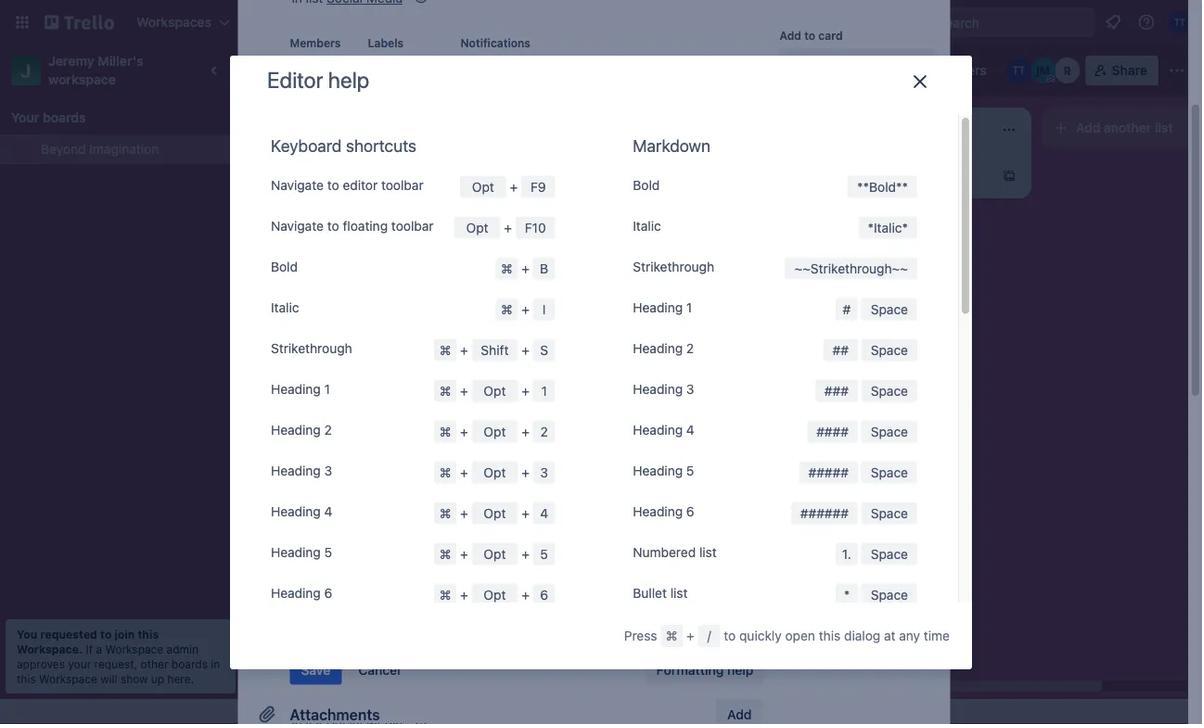 Task type: locate. For each thing, give the bounding box(es) containing it.
beyond
[[265, 60, 325, 80], [41, 141, 86, 157]]

1 vertical spatial workspace
[[39, 673, 97, 685]]

0 horizontal spatial imagination
[[89, 141, 159, 157]]

1 horizontal spatial add a card button
[[523, 206, 731, 236]]

heading 6 up the numbered
[[633, 504, 694, 519]]

0 horizontal spatial this
[[17, 673, 36, 685]]

editor help
[[267, 67, 369, 93]]

0 horizontal spatial *
[[844, 587, 850, 603]]

+ down + 1
[[522, 424, 530, 439]]

power- left #
[[780, 289, 818, 302]]

+ 3
[[518, 465, 548, 480]]

make
[[809, 540, 842, 555]]

share button
[[1086, 56, 1159, 85], [780, 615, 935, 645]]

0 horizontal spatial list
[[670, 586, 688, 601]]

1 vertical spatial power-
[[837, 315, 881, 331]]

5
[[686, 463, 694, 478], [324, 545, 332, 560], [540, 547, 548, 562]]

1 sm image from the top
[[785, 54, 804, 73]]

at
[[884, 628, 896, 644]]

⌘ left + 6
[[440, 587, 451, 603]]

this right open at bottom right
[[819, 628, 841, 644]]

opt up create from template… icon
[[484, 465, 506, 480]]

sm image down actions
[[785, 464, 804, 483]]

to right media
[[518, 221, 530, 236]]

beyond imagination down your boards with 1 items element on the top left
[[41, 141, 159, 157]]

1 ~~ from the left
[[795, 261, 811, 276]]

⌘ down create instagram link
[[440, 424, 451, 439]]

space down the add button button
[[871, 424, 908, 439]]

2 horizontal spatial 5
[[686, 463, 694, 478]]

3 space from the top
[[871, 383, 908, 399]]

list for *
[[670, 586, 688, 601]]

imagination down your boards with 1 items element on the top left
[[89, 141, 159, 157]]

navigate for navigate to floating toolbar
[[271, 218, 324, 233]]

4 space from the top
[[871, 424, 908, 439]]

add a card button up attachment button
[[787, 161, 994, 191]]

list right the numbered
[[699, 545, 717, 560]]

add button
[[809, 391, 878, 407]]

italic up create
[[271, 300, 299, 315]]

formatting help link
[[645, 656, 765, 685]]

another inside button
[[1104, 120, 1151, 135]]

list down show menu icon
[[1155, 120, 1173, 135]]

1 for #
[[686, 300, 692, 315]]

1 horizontal spatial this
[[138, 628, 159, 641]]

1 horizontal spatial help
[[727, 663, 754, 678]]

j
[[21, 59, 31, 81]]

~~ down fields
[[892, 261, 908, 276]]

share button down '0 notifications' image on the top right of page
[[1086, 56, 1159, 85]]

space for 1.
[[871, 547, 908, 562]]

sm image down add to card
[[785, 54, 804, 73]]

navigate
[[271, 177, 324, 193], [271, 218, 324, 233]]

navigate left must
[[271, 218, 324, 233]]

0 vertical spatial members
[[290, 37, 341, 50]]

heading 3 for ⌘
[[271, 463, 332, 478]]

create instagram
[[271, 373, 374, 388]]

6
[[686, 504, 694, 519], [324, 586, 332, 601], [540, 587, 548, 603]]

+ f9
[[506, 179, 546, 195]]

Board name text field
[[256, 56, 433, 85]]

bold ⌘b image
[[356, 166, 378, 188]]

editor help dialog
[[230, 56, 972, 724]]

** up * italic *
[[896, 179, 908, 195]]

attachment button
[[780, 197, 935, 227]]

space right 1. on the right of the page
[[871, 547, 908, 562]]

0 horizontal spatial heading 1
[[271, 381, 330, 397]]

this inside editor help dialog
[[819, 628, 841, 644]]

0 vertical spatial another
[[1104, 120, 1151, 135]]

must
[[333, 221, 362, 236]]

1 horizontal spatial heading 5
[[633, 463, 694, 478]]

heading 2 for ⌘
[[271, 422, 332, 438]]

1 horizontal spatial heading 1
[[633, 300, 692, 315]]

1 horizontal spatial italic
[[633, 218, 661, 233]]

help inside dialog
[[328, 67, 369, 93]]

1 space from the top
[[871, 302, 908, 317]]

+ down terry turtle (terryturtle) icon
[[460, 424, 468, 439]]

0 vertical spatial help
[[328, 67, 369, 93]]

filters
[[949, 63, 987, 78]]

shortcuts
[[346, 135, 417, 155]]

space for ###
[[871, 383, 908, 399]]

dialog
[[844, 628, 880, 644]]

save
[[301, 663, 331, 678]]

opt left + 5
[[484, 547, 506, 562]]

0 vertical spatial sm image
[[785, 54, 804, 73]]

move link
[[780, 459, 935, 488]]

1 horizontal spatial strikethrough
[[633, 259, 714, 274]]

1 navigate from the top
[[271, 177, 324, 193]]

0 horizontal spatial heading 5
[[271, 545, 332, 560]]

add a card button for create from template… image
[[787, 161, 994, 191]]

thinking
[[534, 172, 586, 187]]

create
[[271, 373, 311, 388]]

5 for ⌘
[[324, 545, 332, 560]]

0 vertical spatial ups
[[818, 289, 840, 302]]

opt down create from template… icon
[[484, 506, 506, 521]]

members up add members to card image
[[290, 37, 341, 50]]

shift
[[481, 342, 509, 358]]

0 vertical spatial heading 1
[[633, 300, 692, 315]]

workspace
[[105, 643, 163, 656], [39, 673, 97, 685]]

1 horizontal spatial bold
[[633, 177, 660, 193]]

0 horizontal spatial 5
[[324, 545, 332, 560]]

5 space from the top
[[871, 465, 908, 480]]

your
[[11, 110, 39, 125]]

⌘ left the '+ 4'
[[440, 506, 451, 521]]

1 horizontal spatial power-
[[837, 315, 881, 331]]

0 vertical spatial list
[[1155, 120, 1173, 135]]

beyond down your boards
[[41, 141, 86, 157]]

0 vertical spatial heading 6
[[633, 504, 694, 519]]

0 horizontal spatial heading 4
[[271, 504, 333, 519]]

2 vertical spatial add a card button
[[260, 473, 468, 503]]

1 down "s"
[[541, 383, 547, 399]]

2 horizontal spatial add a card button
[[787, 161, 994, 191]]

0 vertical spatial power-
[[780, 289, 818, 302]]

sm image inside members link
[[785, 54, 804, 73]]

+ f10
[[500, 220, 546, 235]]

you requested to join this workspace.
[[17, 628, 159, 656]]

back to home image
[[45, 7, 114, 37]]

1 vertical spatial heading 6
[[271, 586, 332, 601]]

ups left #
[[818, 289, 840, 302]]

help for editor help
[[328, 67, 369, 93]]

6 space from the top
[[871, 506, 908, 521]]

2 horizontal spatial 2
[[686, 341, 694, 356]]

0 horizontal spatial strikethrough
[[271, 341, 352, 356]]

opt for + 3
[[484, 465, 506, 480]]

heading 4
[[633, 422, 695, 438], [271, 504, 333, 519]]

0 vertical spatial heading 5
[[633, 463, 694, 478]]

1 horizontal spatial another
[[1104, 120, 1151, 135]]

1 vertical spatial heading 1
[[271, 381, 330, 397]]

1 vertical spatial heading 5
[[271, 545, 332, 560]]

make template link
[[780, 533, 935, 563]]

jeremy miller (jeremymiller198) image
[[1030, 58, 1056, 83]]

⌘ for 1
[[440, 383, 451, 399]]

toolbar right bold ⌘b icon
[[381, 177, 424, 193]]

heading 4 for ####
[[633, 422, 695, 438]]

7 space from the top
[[871, 547, 908, 562]]

1 horizontal spatial heading 6
[[633, 504, 694, 519]]

keyboard shortcuts
[[271, 135, 417, 155]]

add down automation at right
[[809, 391, 834, 407]]

heading 4 for ⌘
[[271, 504, 333, 519]]

3 sm image from the top
[[785, 501, 804, 520]]

jeremy
[[48, 53, 94, 69]]

open information menu image
[[1137, 13, 1156, 32]]

toolbar for navigate to floating toolbar
[[391, 218, 434, 233]]

add
[[366, 221, 388, 236]]

0 vertical spatial boards
[[43, 110, 86, 125]]

0 horizontal spatial bold
[[271, 259, 298, 274]]

1 vertical spatial share
[[809, 622, 845, 638]]

you
[[17, 628, 37, 641]]

share left show menu icon
[[1112, 63, 1147, 78]]

this
[[138, 628, 159, 641], [819, 628, 841, 644], [17, 673, 36, 685]]

** up attachment button
[[857, 179, 869, 195]]

terry turtle (terryturtle) image
[[468, 394, 490, 416]]

share
[[1112, 63, 1147, 78], [809, 622, 845, 638]]

1 ** from the left
[[857, 179, 869, 195]]

0 horizontal spatial beyond
[[41, 141, 86, 157]]

* italic *
[[868, 220, 908, 235]]

opt down terry turtle (terryturtle) icon
[[484, 424, 506, 439]]

share down 'archive' in the bottom right of the page
[[809, 622, 845, 638]]

add a card button down thinking link
[[523, 206, 731, 236]]

heading
[[633, 300, 683, 315], [633, 341, 683, 356], [271, 381, 321, 397], [633, 381, 683, 397], [271, 422, 321, 438], [633, 422, 683, 438], [271, 463, 321, 478], [633, 463, 683, 478], [271, 504, 321, 519], [633, 504, 683, 519], [271, 545, 321, 560], [271, 586, 321, 601]]

4 for ####
[[686, 422, 695, 438]]

sm image for copy
[[785, 501, 804, 520]]

ups
[[818, 289, 840, 302], [881, 315, 905, 331]]

kickoff meeting link
[[271, 438, 486, 457]]

italic ⌘i image
[[378, 166, 400, 188]]

heading 6 up save
[[271, 586, 332, 601]]

⌘ left + 5
[[440, 547, 451, 562]]

sm image
[[785, 54, 804, 73], [785, 464, 804, 483], [785, 501, 804, 520]]

to left the join
[[100, 628, 112, 641]]

6 for ######
[[686, 504, 694, 519]]

0 vertical spatial imagination
[[329, 60, 423, 80]]

####
[[817, 424, 849, 439]]

color: purple, title: none image
[[368, 56, 412, 86]]

bold down markdown
[[633, 177, 660, 193]]

italic up fields
[[874, 220, 902, 235]]

1 vertical spatial sm image
[[785, 464, 804, 483]]

0 horizontal spatial share
[[809, 622, 845, 638]]

imagination down labels
[[329, 60, 423, 80]]

card
[[818, 29, 843, 42], [855, 168, 882, 184], [591, 213, 619, 228], [328, 480, 355, 496]]

1 horizontal spatial boards
[[171, 658, 208, 671]]

navigate down keyboard
[[271, 177, 324, 193]]

terry turtle (terryturtle) image left r
[[1006, 58, 1032, 83]]

a right if
[[96, 643, 102, 656]]

2 horizontal spatial list
[[1155, 120, 1173, 135]]

+ left + 6
[[460, 587, 468, 603]]

2 vertical spatial sm image
[[785, 501, 804, 520]]

add a card down thinking
[[553, 213, 619, 228]]

heading 5
[[633, 463, 694, 478], [271, 545, 332, 560]]

space
[[871, 302, 908, 317], [871, 342, 908, 358], [871, 383, 908, 399], [871, 424, 908, 439], [871, 465, 908, 480], [871, 506, 908, 521], [871, 547, 908, 562], [871, 587, 908, 603]]

social
[[441, 221, 475, 236]]

opt for + 5
[[484, 547, 506, 562]]

0 vertical spatial heading 2
[[633, 341, 694, 356]]

heading 3
[[633, 381, 694, 397], [271, 463, 332, 478]]

6 for ⌘
[[324, 586, 332, 601]]

#
[[843, 302, 851, 317]]

0 vertical spatial toolbar
[[381, 177, 424, 193]]

1 horizontal spatial heading 3
[[633, 381, 694, 397]]

add a card up attachment
[[816, 168, 882, 184]]

to inside you requested to join this workspace.
[[100, 628, 112, 641]]

8 space from the top
[[871, 587, 908, 603]]

2 horizontal spatial 6
[[686, 504, 694, 519]]

0 horizontal spatial beyond imagination
[[41, 141, 159, 157]]

we
[[310, 221, 329, 236]]

1 horizontal spatial heading 4
[[633, 422, 695, 438]]

strikethrough up create instagram at the bottom left
[[271, 341, 352, 356]]

2
[[686, 341, 694, 356], [324, 422, 332, 438], [540, 424, 548, 439]]

⌘ + for + 4
[[440, 506, 472, 521]]

space for #####
[[871, 465, 908, 480]]

add a card button
[[787, 161, 994, 191], [523, 206, 731, 236], [260, 473, 468, 503]]

1 vertical spatial share button
[[780, 615, 935, 645]]

media
[[478, 221, 514, 236]]

0 vertical spatial add a card
[[816, 168, 882, 184]]

add left #
[[809, 315, 834, 331]]

share button down archive link
[[780, 615, 935, 645]]

editor
[[267, 67, 323, 93]]

add a card button down kickoff meeting link
[[260, 473, 468, 503]]

0 horizontal spatial **
[[857, 179, 869, 195]]

strikethrough for ⌘
[[271, 341, 352, 356]]

primary element
[[0, 0, 1202, 45]]

sm image
[[412, 0, 430, 8]]

1 vertical spatial beyond
[[41, 141, 86, 157]]

workspace
[[48, 72, 116, 87]]

space for ####
[[871, 424, 908, 439]]

add a card for add a card button related to create from template… image
[[816, 168, 882, 184]]

f9
[[531, 179, 546, 195]]

2 ** from the left
[[896, 179, 908, 195]]

opt for + 1
[[484, 383, 506, 399]]

⌘ down kickoff meeting link
[[440, 465, 451, 480]]

help down labels
[[328, 67, 369, 93]]

another inside text box
[[392, 221, 437, 236]]

0 horizontal spatial 3
[[324, 463, 332, 478]]

add members to card image
[[331, 62, 346, 80]]

terry turtle (terryturtle) image right the open information menu image
[[1169, 11, 1191, 33]]

0 horizontal spatial add a card
[[289, 480, 355, 496]]

labels
[[368, 37, 404, 50]]

0 vertical spatial share
[[1112, 63, 1147, 78]]

space right #
[[871, 302, 908, 317]]

italic down thinking link
[[633, 218, 661, 233]]

power- up ##
[[837, 315, 881, 331]]

0 horizontal spatial help
[[328, 67, 369, 93]]

sm image inside move link
[[785, 464, 804, 483]]

heading 6 for ⌘
[[271, 586, 332, 601]]

beyond inside board name text field
[[265, 60, 325, 80]]

create from template… image
[[475, 481, 490, 496]]

sm image for members
[[785, 54, 804, 73]]

2 ~~ from the left
[[892, 261, 908, 276]]

notifications
[[461, 37, 531, 50]]

1 horizontal spatial share
[[1112, 63, 1147, 78]]

2 horizontal spatial this
[[819, 628, 841, 644]]

rubyanndersson (rubyanndersson) image
[[1054, 58, 1080, 83]]

opt for + 4
[[484, 506, 506, 521]]

space down add power-ups link
[[871, 342, 908, 358]]

2 horizontal spatial 3
[[686, 381, 694, 397]]

space up at
[[871, 587, 908, 603]]

ups right #
[[881, 315, 905, 331]]

a inside if a workspace admin approves your request, other boards in this workspace will show up here.
[[96, 643, 102, 656]]

1 vertical spatial toolbar
[[391, 218, 434, 233]]

this right the join
[[138, 628, 159, 641]]

1 vertical spatial heading 2
[[271, 422, 332, 438]]

1 vertical spatial list
[[699, 545, 717, 560]]

+ 1
[[518, 383, 547, 399]]

+ up + 6
[[522, 547, 530, 562]]

toolbar
[[381, 177, 424, 193], [391, 218, 434, 233]]

terry turtle (terryturtle) image
[[1169, 11, 1191, 33], [290, 56, 320, 86], [1006, 58, 1032, 83]]

editor
[[343, 177, 378, 193]]

6 up save
[[324, 586, 332, 601]]

**
[[857, 179, 869, 195], [896, 179, 908, 195]]

0 horizontal spatial 1
[[324, 381, 330, 397]]

0 vertical spatial beyond imagination
[[265, 60, 423, 80]]

0 vertical spatial heading 3
[[633, 381, 694, 397]]

list
[[1155, 120, 1173, 135], [699, 545, 717, 560], [670, 586, 688, 601]]

2 sm image from the top
[[785, 464, 804, 483]]

0 vertical spatial beyond
[[265, 60, 325, 80]]

⌘
[[501, 261, 513, 276], [501, 302, 513, 317], [440, 342, 451, 358], [440, 383, 451, 399], [440, 424, 451, 439], [440, 465, 451, 480], [440, 506, 451, 521], [440, 547, 451, 562], [440, 587, 451, 603], [666, 628, 678, 644]]

0 horizontal spatial workspace
[[39, 673, 97, 685]]

2 space from the top
[[871, 342, 908, 358]]

0 horizontal spatial 6
[[324, 586, 332, 601]]

⌘ left shift at left
[[440, 342, 451, 358]]

1 horizontal spatial ~~
[[892, 261, 908, 276]]

1 vertical spatial another
[[392, 221, 437, 236]]

1 horizontal spatial **
[[896, 179, 908, 195]]

1 horizontal spatial list
[[699, 545, 717, 560]]

2 navigate from the top
[[271, 218, 324, 233]]

automation image
[[887, 56, 913, 82]]

add down r button
[[1076, 120, 1101, 135]]

1 horizontal spatial 1
[[541, 383, 547, 399]]

heading 1 down credibility!
[[633, 300, 692, 315]]

miller's
[[98, 53, 144, 69]]

1 horizontal spatial members
[[809, 56, 867, 71]]

1 horizontal spatial add a card
[[553, 213, 619, 228]]

archive link
[[780, 578, 935, 608]]

1 horizontal spatial *
[[868, 220, 874, 235]]

Search field
[[931, 8, 1094, 36]]

beyond imagination down labels
[[265, 60, 423, 80]]

0 horizontal spatial members
[[290, 37, 341, 50]]

⌘ for 5
[[440, 547, 451, 562]]

+ left /
[[686, 628, 695, 644]]

1 vertical spatial navigate
[[271, 218, 324, 233]]

opt left + 6
[[484, 587, 506, 603]]

bold down the navigate to floating toolbar
[[271, 259, 298, 274]]

* for *
[[844, 587, 850, 603]]

to
[[804, 29, 816, 42], [327, 177, 339, 193], [327, 218, 339, 233], [518, 221, 530, 236], [100, 628, 112, 641], [724, 628, 736, 644]]

0 horizontal spatial boards
[[43, 110, 86, 125]]

1 vertical spatial imagination
[[89, 141, 159, 157]]

your boards
[[11, 110, 86, 125]]

1 horizontal spatial 2
[[540, 424, 548, 439]]

heading 1
[[633, 300, 692, 315], [271, 381, 330, 397]]

+ up + 5
[[522, 506, 530, 521]]

~~ up power-ups
[[795, 261, 811, 276]]

boards
[[43, 110, 86, 125], [171, 658, 208, 671]]

add right f10
[[553, 213, 577, 228]]

youth
[[610, 221, 643, 236]]

0 horizontal spatial heading 3
[[271, 463, 332, 478]]

1 horizontal spatial imagination
[[329, 60, 423, 80]]

heading 6
[[633, 504, 694, 519], [271, 586, 332, 601]]

sm image inside copy link
[[785, 501, 804, 520]]

custom fields button
[[780, 240, 935, 258]]

strikethrough down the custom fields
[[811, 261, 892, 276]]

heading 1 up kickoff
[[271, 381, 330, 397]]

toolbar right add
[[391, 218, 434, 233]]

0 horizontal spatial 2
[[324, 422, 332, 438]]

add up attachment
[[816, 168, 841, 184]]

a
[[844, 168, 851, 184], [581, 213, 588, 228], [317, 480, 325, 496], [96, 643, 102, 656]]

⌘ for 3
[[440, 465, 451, 480]]

imagination
[[329, 60, 423, 80], [89, 141, 159, 157]]

1 vertical spatial members
[[809, 56, 867, 71]]

6 up numbered list
[[686, 504, 694, 519]]

space up copy link
[[871, 465, 908, 480]]

strikethrough down credibility!
[[633, 259, 714, 274]]

members down add to card
[[809, 56, 867, 71]]

create from template… image
[[1002, 169, 1017, 184]]

0 horizontal spatial share button
[[780, 615, 935, 645]]

* down 1. on the right of the page
[[844, 587, 850, 603]]

strikethrough for ~~
[[633, 259, 714, 274]]

0 horizontal spatial ~~
[[795, 261, 811, 276]]

0 horizontal spatial 4
[[324, 504, 333, 519]]



Task type: vqa. For each thing, say whether or not it's contained in the screenshot.
SETTINGS
no



Task type: describe. For each thing, give the bounding box(es) containing it.
template
[[846, 540, 900, 555]]

a down kickoff meeting
[[317, 480, 325, 496]]

0 horizontal spatial ups
[[818, 289, 840, 302]]

⌘ + for + 1
[[440, 383, 472, 399]]

2 for ##
[[686, 341, 694, 356]]

a left youth on the right of page
[[581, 213, 588, 228]]

filters button
[[921, 56, 992, 85]]

requested
[[40, 628, 97, 641]]

+ left b
[[522, 261, 530, 276]]

imagination inside board name text field
[[329, 60, 423, 80]]

will
[[100, 673, 117, 685]]

+ down ⌘ + shift + s
[[460, 383, 468, 399]]

image image
[[513, 166, 536, 188]]

4 for ⌘
[[324, 504, 333, 519]]

card up members link
[[818, 29, 843, 42]]

⌘ + for + 3
[[440, 465, 472, 480]]

##
[[833, 342, 849, 358]]

heading 6 for ######
[[633, 504, 694, 519]]

+ left + 3
[[460, 465, 468, 480]]

card down meeting
[[328, 480, 355, 496]]

attachments
[[290, 706, 380, 724]]

to inside text box
[[518, 221, 530, 236]]

members inside members link
[[809, 56, 867, 71]]

i
[[543, 302, 546, 317]]

formatting
[[656, 663, 724, 678]]

######
[[800, 506, 849, 521]]

bold for **
[[633, 177, 660, 193]]

+ left f10
[[504, 220, 512, 235]]

save button
[[290, 656, 342, 685]]

beyond imagination inside board name text field
[[265, 60, 423, 80]]

add down formatting help link
[[727, 707, 752, 722]]

button
[[837, 391, 878, 407]]

⌘ left b
[[501, 261, 513, 276]]

2 for ⌘
[[324, 422, 332, 438]]

here.
[[167, 673, 194, 685]]

add power-ups
[[809, 315, 905, 331]]

0 horizontal spatial terry turtle (terryturtle) image
[[290, 56, 320, 86]]

2 horizontal spatial bold
[[869, 179, 896, 195]]

instagram
[[314, 373, 374, 388]]

###
[[825, 383, 849, 399]]

share for "share" button to the bottom
[[809, 622, 845, 638]]

+ down + 5
[[522, 587, 530, 603]]

approves
[[17, 658, 65, 671]]

space for ######
[[871, 506, 908, 521]]

sm image for move
[[785, 464, 804, 483]]

navigate for navigate to editor toolbar
[[271, 177, 324, 193]]

heading 2 for ##
[[633, 341, 694, 356]]

⌘ + for + 2
[[440, 424, 472, 439]]

b
[[540, 261, 548, 276]]

⌘ + for + 6
[[440, 587, 472, 603]]

actions
[[780, 439, 821, 452]]

1.
[[842, 547, 851, 562]]

1 horizontal spatial 6
[[540, 587, 548, 603]]

2 horizontal spatial terry turtle (terryturtle) image
[[1169, 11, 1191, 33]]

5 for #####
[[686, 463, 694, 478]]

other
[[141, 658, 168, 671]]

formatting help
[[656, 663, 754, 678]]

quickly
[[739, 628, 782, 644]]

heading 5 for ⌘
[[271, 545, 332, 560]]

boards inside if a workspace admin approves your request, other boards in this workspace will show up here.
[[171, 658, 208, 671]]

add another list
[[1076, 120, 1173, 135]]

1 vertical spatial add a card
[[553, 213, 619, 228]]

3 for ⌘
[[324, 463, 332, 478]]

help for formatting help
[[727, 663, 754, 678]]

show menu image
[[1168, 61, 1186, 80]]

+ left f9
[[510, 179, 518, 195]]

⌘ for s
[[440, 342, 451, 358]]

navigate to floating toolbar
[[271, 218, 434, 233]]

heading 1 for #
[[633, 300, 692, 315]]

Main content area, start typing to enter text. text field
[[310, 218, 744, 628]]

meeting
[[316, 440, 365, 455]]

kickoff
[[271, 440, 313, 455]]

thinking link
[[534, 171, 749, 189]]

open
[[785, 628, 815, 644]]

1 horizontal spatial 3
[[540, 465, 548, 480]]

list inside button
[[1155, 120, 1173, 135]]

+ left the '+ 4'
[[460, 506, 468, 521]]

2 horizontal spatial strikethrough
[[811, 261, 892, 276]]

opt left image
[[472, 179, 494, 195]]

⌘ for 6
[[440, 587, 451, 603]]

r
[[1063, 64, 1071, 77]]

kickoff meeting
[[271, 440, 365, 455]]

+ 6
[[518, 587, 548, 603]]

opt for + 2
[[484, 424, 506, 439]]

boards inside your boards with 1 items element
[[43, 110, 86, 125]]

keyboard
[[271, 135, 342, 155]]

bullet list
[[633, 586, 688, 601]]

1 vertical spatial add a card button
[[523, 206, 731, 236]]

attachment
[[809, 204, 881, 219]]

up
[[151, 673, 164, 685]]

* for * italic *
[[868, 220, 874, 235]]

add inside button
[[1076, 120, 1101, 135]]

to left editor
[[327, 177, 339, 193]]

in
[[211, 658, 220, 671]]

1 horizontal spatial ups
[[881, 315, 905, 331]]

if a workspace admin approves your request, other boards in this workspace will show up here.
[[17, 643, 220, 685]]

this inside if a workspace admin approves your request, other boards in this workspace will show up here.
[[17, 673, 36, 685]]

move
[[809, 466, 842, 481]]

2 horizontal spatial *
[[902, 220, 908, 235]]

heading 3 for ###
[[633, 381, 694, 397]]

⌘ + b
[[501, 261, 548, 276]]

/
[[707, 628, 711, 644]]

⌘ right press
[[666, 628, 678, 644]]

f10
[[525, 220, 546, 235]]

1 horizontal spatial terry turtle (terryturtle) image
[[1006, 58, 1032, 83]]

to left floating
[[327, 218, 339, 233]]

⌘ + shift + s
[[440, 342, 548, 358]]

a up attachment
[[844, 168, 851, 184]]

+ left "s"
[[522, 342, 530, 358]]

add a card button for create from template… icon
[[260, 473, 468, 503]]

0 notifications image
[[1102, 11, 1124, 33]]

+ 5
[[518, 547, 548, 562]]

⌘ for 4
[[440, 506, 451, 521]]

copy link
[[780, 496, 935, 525]]

list for 1.
[[699, 545, 717, 560]]

add a card for create from template… icon's add a card button
[[289, 480, 355, 496]]

request,
[[94, 658, 137, 671]]

space for *
[[871, 587, 908, 603]]

share for top "share" button
[[1112, 63, 1147, 78]]

join
[[115, 628, 135, 641]]

navigate to editor toolbar
[[271, 177, 424, 193]]

time
[[924, 628, 950, 644]]

press ⌘ + / to quickly open this dialog at any time
[[624, 628, 950, 644]]

heading 5 for #####
[[633, 463, 694, 478]]

2 horizontal spatial italic
[[874, 220, 902, 235]]

0 vertical spatial share button
[[1086, 56, 1159, 85]]

cancel
[[358, 663, 400, 678]]

opt for + 6
[[484, 587, 506, 603]]

floating
[[343, 218, 388, 233]]

#####
[[808, 465, 849, 480]]

workspace.
[[17, 643, 83, 656]]

to up members link
[[804, 29, 816, 42]]

+ 4
[[518, 506, 548, 521]]

** bold **
[[857, 179, 908, 195]]

+ left shift at left
[[460, 342, 468, 358]]

credibility!
[[646, 221, 708, 236]]

⌘ + for + 5
[[440, 547, 472, 562]]

opt left + f10
[[466, 220, 488, 235]]

0 vertical spatial workspace
[[105, 643, 163, 656]]

⌘ left the i
[[501, 302, 513, 317]]

⌘ for 2
[[440, 424, 451, 439]]

create instagram link
[[271, 371, 486, 390]]

add button
[[716, 700, 763, 724]]

+ down + 2
[[522, 465, 530, 480]]

card right "increase"
[[591, 213, 619, 228]]

card up attachment button
[[855, 168, 882, 184]]

we must add another social media to increase our youth credibility!
[[310, 221, 708, 236]]

jeremy miller's workspace
[[48, 53, 147, 87]]

this inside you requested to join this workspace.
[[138, 628, 159, 641]]

space for ##
[[871, 342, 908, 358]]

italic for ⌘
[[271, 300, 299, 315]]

+ left + 5
[[460, 547, 468, 562]]

1 horizontal spatial 4
[[540, 506, 548, 521]]

+ 2
[[518, 424, 548, 439]]

fields
[[860, 241, 897, 256]]

space for #
[[871, 302, 908, 317]]

your boards with 1 items element
[[11, 107, 221, 129]]

toolbar for navigate to editor toolbar
[[381, 177, 424, 193]]

bold for ⌘
[[271, 259, 298, 274]]

3 for ###
[[686, 381, 694, 397]]

+ left the i
[[522, 302, 530, 317]]

add up members link
[[780, 29, 801, 42]]

add another list button
[[1043, 108, 1202, 148]]

power-ups
[[780, 289, 840, 302]]

increase
[[533, 221, 583, 236]]

close help dialog image
[[909, 70, 931, 93]]

heading 1 for ⌘
[[271, 381, 330, 397]]

add down kickoff
[[289, 480, 314, 496]]

if
[[86, 643, 93, 656]]

+ up + 2
[[522, 383, 530, 399]]

beyond imagination link
[[41, 140, 230, 159]]

to right /
[[724, 628, 736, 644]]

link image
[[491, 166, 513, 188]]

s
[[540, 342, 548, 358]]

1 horizontal spatial 5
[[540, 547, 548, 562]]

add to card
[[780, 29, 843, 42]]

bullet
[[633, 586, 667, 601]]

add button button
[[780, 384, 935, 414]]

1 for ⌘
[[324, 381, 330, 397]]

italic for *
[[633, 218, 661, 233]]



